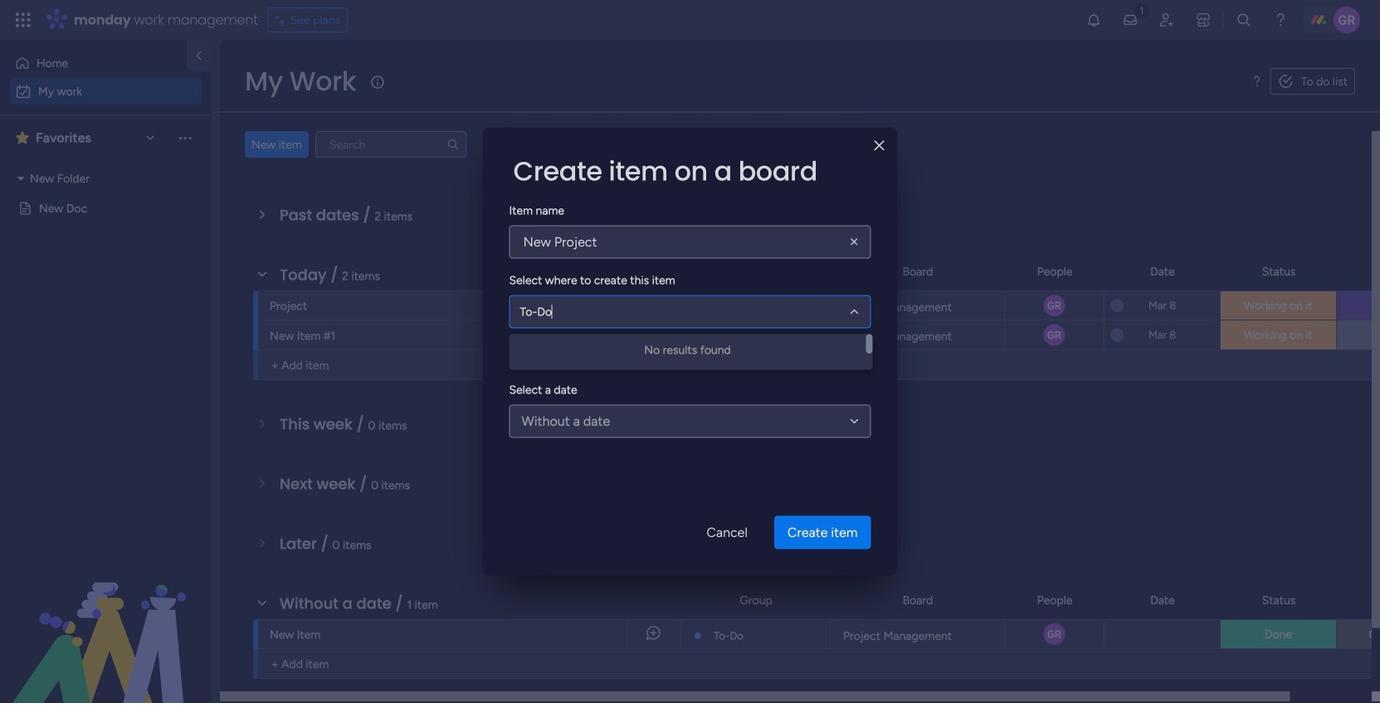 Task type: locate. For each thing, give the bounding box(es) containing it.
select product image
[[15, 12, 32, 28]]

search everything image
[[1236, 12, 1253, 28]]

None search field
[[315, 131, 466, 158]]

monday marketplace image
[[1195, 12, 1212, 28]]

close image
[[874, 140, 884, 152]]

update feed image
[[1122, 12, 1139, 28]]

Dropdown input text field
[[520, 305, 554, 319]]

public board image
[[17, 200, 33, 216]]

option
[[10, 50, 177, 76], [10, 78, 202, 105]]

1 vertical spatial option
[[10, 78, 202, 105]]

see plans image
[[275, 11, 290, 29]]

greg robinson image
[[1334, 7, 1360, 33]]

1 option from the top
[[10, 50, 177, 76]]

list box
[[0, 160, 212, 323]]

caret down image
[[17, 173, 24, 184]]

0 vertical spatial option
[[10, 50, 177, 76]]

notifications image
[[1086, 12, 1102, 28]]

v2 star 2 image
[[16, 128, 29, 148]]



Task type: describe. For each thing, give the bounding box(es) containing it.
search image
[[446, 138, 460, 151]]

For example, project proposal text field
[[509, 225, 871, 259]]

lottie animation image
[[0, 535, 212, 703]]

Filter dashboard by text search field
[[315, 131, 466, 158]]

v2 circle image
[[525, 344, 538, 359]]

lottie animation element
[[0, 535, 212, 703]]

1 image
[[1135, 1, 1150, 20]]

help image
[[1272, 12, 1289, 28]]

invite members image
[[1159, 12, 1175, 28]]

2 option from the top
[[10, 78, 202, 105]]



Task type: vqa. For each thing, say whether or not it's contained in the screenshot.
Search Image
yes



